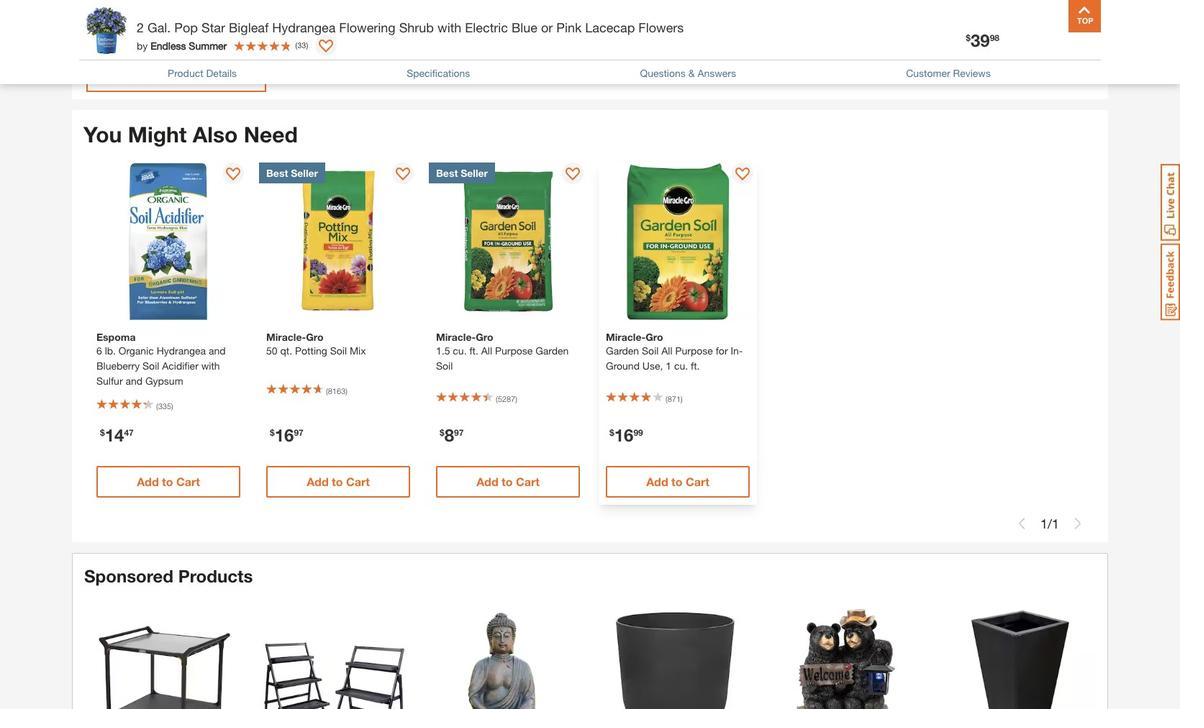 Task type: vqa. For each thing, say whether or not it's contained in the screenshot.
2nd • from the bottom of the page
no



Task type: locate. For each thing, give the bounding box(es) containing it.
qt.
[[280, 345, 292, 357]]

$ inside '$ 16 99'
[[610, 428, 615, 438]]

garden inside the miracle-gro garden soil all purpose for in- ground use, 1 cu. ft.
[[606, 345, 639, 357]]

1 horizontal spatial cu.
[[674, 360, 688, 372]]

best seller down need
[[266, 167, 318, 179]]

1 all from the left
[[481, 345, 492, 357]]

garden
[[536, 345, 569, 357], [606, 345, 639, 357]]

need
[[244, 121, 298, 147]]

1 right this is the first slide icon
[[1041, 516, 1048, 532]]

live chat image
[[1161, 164, 1181, 241]]

best for 16
[[266, 167, 288, 179]]

0 horizontal spatial purpose
[[495, 345, 533, 357]]

3 miracle- from the left
[[606, 331, 646, 343]]

products
[[178, 567, 253, 587]]

2 gro from the left
[[476, 331, 493, 343]]

( 33 )
[[295, 40, 308, 49]]

1 horizontal spatial best seller
[[436, 167, 488, 179]]

with
[[438, 19, 462, 35], [201, 360, 220, 372]]

soil inside miracle-gro 50 qt. potting soil mix
[[330, 345, 347, 357]]

subtotal: $ 180 02
[[86, 5, 231, 44]]

and
[[209, 345, 226, 357], [126, 375, 143, 387]]

and left the 50
[[209, 345, 226, 357]]

1 horizontal spatial all
[[662, 345, 673, 357]]

add to cart for 4th add to cart button from the right
[[137, 475, 200, 489]]

1
[[666, 360, 672, 372], [1041, 516, 1048, 532], [1052, 516, 1060, 532]]

gro inside miracle-gro 1.5 cu. ft. all purpose garden soil
[[476, 331, 493, 343]]

to
[[194, 70, 206, 85], [162, 475, 173, 489], [332, 475, 343, 489], [502, 475, 513, 489], [672, 475, 683, 489]]

0 horizontal spatial best seller
[[266, 167, 318, 179]]

2 97 from the left
[[454, 428, 464, 438]]

ft. inside the miracle-gro garden soil all purpose for in- ground use, 1 cu. ft.
[[691, 360, 700, 372]]

1.5 cu. ft. all purpose garden soil image
[[429, 163, 587, 321]]

add to cart for first add to cart button from right
[[647, 475, 710, 489]]

1 best from the left
[[266, 167, 288, 179]]

97
[[294, 428, 304, 438], [454, 428, 464, 438]]

1 add to cart from the left
[[137, 475, 200, 489]]

3 add to cart from the left
[[477, 475, 540, 489]]

soil up use,
[[642, 345, 659, 357]]

cu. inside the miracle-gro garden soil all purpose for in- ground use, 1 cu. ft.
[[674, 360, 688, 372]]

add 6 items to cart
[[116, 70, 236, 85]]

8
[[445, 426, 454, 446]]

soil up gypsum
[[143, 360, 159, 372]]

soil down the '1.5'
[[436, 360, 453, 372]]

miracle- for $ 16 97
[[266, 331, 306, 343]]

best seller right display image
[[436, 167, 488, 179]]

purpose up ( 5287 )
[[495, 345, 533, 357]]

hydrangea
[[272, 19, 336, 35], [157, 345, 206, 357]]

2 best from the left
[[436, 167, 458, 179]]

add for 2nd add to cart button from the right
[[477, 475, 499, 489]]

soil inside espoma 6 lb. organic hydrangea and blueberry soil acidifier with sulfur and gypsum
[[143, 360, 159, 372]]

5287
[[498, 394, 515, 404]]

16
[[275, 426, 294, 446], [615, 426, 634, 446]]

cart for second add to cart button
[[346, 475, 370, 489]]

1 horizontal spatial 97
[[454, 428, 464, 438]]

16 for $ 16 99
[[615, 426, 634, 446]]

) for $ 8 97
[[515, 394, 517, 404]]

hydrangea inside espoma 6 lb. organic hydrangea and blueberry soil acidifier with sulfur and gypsum
[[157, 345, 206, 357]]

hydrangea up 33
[[272, 19, 336, 35]]

and down blueberry
[[126, 375, 143, 387]]

purpose left for
[[676, 345, 713, 357]]

questions
[[640, 67, 686, 79]]

0 horizontal spatial cu.
[[453, 345, 467, 357]]

2 purpose from the left
[[676, 345, 713, 357]]

6 inside button
[[145, 70, 152, 85]]

display image
[[319, 40, 333, 54], [226, 168, 240, 182], [566, 168, 580, 182], [736, 168, 750, 182]]

2 add to cart from the left
[[307, 475, 370, 489]]

miracle- inside miracle-gro 50 qt. potting soil mix
[[266, 331, 306, 343]]

best right display image
[[436, 167, 458, 179]]

garden inside miracle-gro 1.5 cu. ft. all purpose garden soil
[[536, 345, 569, 357]]

)
[[306, 40, 308, 49], [346, 387, 348, 396], [515, 394, 517, 404], [681, 394, 683, 404], [171, 402, 173, 411]]

( 8163 )
[[326, 387, 348, 396]]

all right the '1.5'
[[481, 345, 492, 357]]

miracle- inside the miracle-gro garden soil all purpose for in- ground use, 1 cu. ft.
[[606, 331, 646, 343]]

2 horizontal spatial 1
[[1052, 516, 1060, 532]]

0 vertical spatial ft.
[[470, 345, 479, 357]]

gro
[[306, 331, 324, 343], [476, 331, 493, 343], [646, 331, 663, 343]]

6 for espoma
[[96, 345, 102, 357]]

1 16 from the left
[[275, 426, 294, 446]]

ft.
[[470, 345, 479, 357], [691, 360, 700, 372]]

0 vertical spatial cu.
[[453, 345, 467, 357]]

1 vertical spatial hydrangea
[[157, 345, 206, 357]]

product details button
[[168, 65, 237, 81], [168, 65, 237, 81]]

add to cart for 2nd add to cart button from the right
[[477, 475, 540, 489]]

all up use,
[[662, 345, 673, 357]]

1.5
[[436, 345, 450, 357]]

reviews
[[953, 67, 991, 79]]

soil left mix
[[330, 345, 347, 357]]

cu. inside miracle-gro 1.5 cu. ft. all purpose garden soil
[[453, 345, 467, 357]]

1 seller from the left
[[291, 167, 318, 179]]

$ 14 47
[[100, 426, 134, 446]]

this is the first slide image
[[1016, 518, 1028, 530]]

2 horizontal spatial gro
[[646, 331, 663, 343]]

0 horizontal spatial 6
[[96, 345, 102, 357]]

1 miracle- from the left
[[266, 331, 306, 343]]

customer reviews button
[[906, 65, 991, 81], [906, 65, 991, 81]]

) for $ 14 47
[[171, 402, 173, 411]]

ft. inside miracle-gro 1.5 cu. ft. all purpose garden soil
[[470, 345, 479, 357]]

best down need
[[266, 167, 288, 179]]

1 horizontal spatial ft.
[[691, 360, 700, 372]]

1 vertical spatial 6
[[96, 345, 102, 357]]

1 horizontal spatial purpose
[[676, 345, 713, 357]]

20 in. x 21 in. slate rubber florencia floor planters with water reservoir image
[[596, 602, 755, 710]]

miracle- up the '1.5'
[[436, 331, 476, 343]]

2 all from the left
[[662, 345, 673, 357]]

blueberry
[[96, 360, 140, 372]]

$ for $ 16 99
[[610, 428, 615, 438]]

0 horizontal spatial with
[[201, 360, 220, 372]]

product
[[168, 67, 203, 79]]

0 horizontal spatial gro
[[306, 331, 324, 343]]

miracle- up qt. on the left of page
[[266, 331, 306, 343]]

98
[[990, 32, 1000, 43]]

$ for $ 8 97
[[440, 428, 445, 438]]

6 inside espoma 6 lb. organic hydrangea and blueberry soil acidifier with sulfur and gypsum
[[96, 345, 102, 357]]

gro inside miracle-gro 50 qt. potting soil mix
[[306, 331, 324, 343]]

best seller
[[266, 167, 318, 179], [436, 167, 488, 179]]

seller right display image
[[461, 167, 488, 179]]

1 vertical spatial with
[[201, 360, 220, 372]]

gro for $ 16 99
[[646, 331, 663, 343]]

product image image
[[83, 7, 130, 54]]

) for $ 16 97
[[346, 387, 348, 396]]

questions & answers button
[[640, 65, 736, 81], [640, 65, 736, 81]]

0 horizontal spatial 1
[[666, 360, 672, 372]]

1 / 1
[[1041, 516, 1060, 532]]

ft. right use,
[[691, 360, 700, 372]]

seller down need
[[291, 167, 318, 179]]

1 inside the miracle-gro garden soil all purpose for in- ground use, 1 cu. ft.
[[666, 360, 672, 372]]

cu. right use,
[[674, 360, 688, 372]]

1 horizontal spatial best
[[436, 167, 458, 179]]

0 horizontal spatial miracle-
[[266, 331, 306, 343]]

add 6 items to cart button
[[86, 63, 266, 92]]

best
[[266, 167, 288, 179], [436, 167, 458, 179]]

1 horizontal spatial 6
[[145, 70, 152, 85]]

blue
[[512, 19, 538, 35]]

97 for 8
[[454, 428, 464, 438]]

hydrangea up acidifier at the left bottom of the page
[[157, 345, 206, 357]]

0 horizontal spatial all
[[481, 345, 492, 357]]

2 garden from the left
[[606, 345, 639, 357]]

1 purpose from the left
[[495, 345, 533, 357]]

1 horizontal spatial with
[[438, 19, 462, 35]]

miracle-gro garden soil all purpose for in- ground use, 1 cu. ft.
[[606, 331, 743, 372]]

add for second add to cart button
[[307, 475, 329, 489]]

6 left "lb."
[[96, 345, 102, 357]]

$ for $ 39 98
[[966, 32, 971, 43]]

1 horizontal spatial gro
[[476, 331, 493, 343]]

0 vertical spatial 6
[[145, 70, 152, 85]]

4 add to cart from the left
[[647, 475, 710, 489]]

1 right use,
[[666, 360, 672, 372]]

0 horizontal spatial ft.
[[470, 345, 479, 357]]

1 gro from the left
[[306, 331, 324, 343]]

with right acidifier at the left bottom of the page
[[201, 360, 220, 372]]

1 horizontal spatial seller
[[461, 167, 488, 179]]

2 16 from the left
[[615, 426, 634, 446]]

33
[[297, 40, 306, 49]]

cu. right the '1.5'
[[453, 345, 467, 357]]

1 best seller from the left
[[266, 167, 318, 179]]

specifications
[[407, 67, 470, 79]]

2 best seller from the left
[[436, 167, 488, 179]]

0 horizontal spatial best
[[266, 167, 288, 179]]

$ inside $ 14 47
[[100, 428, 105, 438]]

0 vertical spatial hydrangea
[[272, 19, 336, 35]]

purpose
[[495, 345, 533, 357], [676, 345, 713, 357]]

seller for 16
[[291, 167, 318, 179]]

for
[[716, 345, 728, 357]]

335
[[158, 402, 171, 411]]

2 seller from the left
[[461, 167, 488, 179]]

50
[[266, 345, 278, 357]]

0 horizontal spatial hydrangea
[[157, 345, 206, 357]]

star
[[202, 19, 225, 35]]

ft. right the '1.5'
[[470, 345, 479, 357]]

6 left items
[[145, 70, 152, 85]]

$ for $ 16 97
[[270, 428, 275, 438]]

1 add to cart button from the left
[[96, 467, 240, 498]]

6
[[145, 70, 152, 85], [96, 345, 102, 357]]

97 inside the $ 8 97
[[454, 428, 464, 438]]

add to cart for second add to cart button
[[307, 475, 370, 489]]

lacecap
[[585, 19, 635, 35]]

) for $ 16 99
[[681, 394, 683, 404]]

2 horizontal spatial miracle-
[[606, 331, 646, 343]]

1 horizontal spatial garden
[[606, 345, 639, 357]]

0 vertical spatial with
[[438, 19, 462, 35]]

( for $ 16 97
[[326, 387, 328, 396]]

1 horizontal spatial 16
[[615, 426, 634, 446]]

0 horizontal spatial garden
[[536, 345, 569, 357]]

gypsum
[[145, 375, 183, 387]]

1 97 from the left
[[294, 428, 304, 438]]

0 horizontal spatial seller
[[291, 167, 318, 179]]

sonata 17.8 in. x 36 in. slate rubber self-watering planter decorative pots image
[[937, 602, 1096, 710]]

0 horizontal spatial 97
[[294, 428, 304, 438]]

0 horizontal spatial and
[[126, 375, 143, 387]]

miracle- up ground
[[606, 331, 646, 343]]

add to cart button
[[96, 467, 240, 498], [266, 467, 410, 498], [436, 467, 580, 498], [606, 467, 750, 498]]

cart
[[210, 70, 236, 85], [176, 475, 200, 489], [346, 475, 370, 489], [516, 475, 540, 489], [686, 475, 710, 489]]

14
[[105, 426, 124, 446]]

0 horizontal spatial 16
[[275, 426, 294, 446]]

with right shrub
[[438, 19, 462, 35]]

180
[[158, 5, 211, 44]]

specifications button
[[407, 65, 470, 81], [407, 65, 470, 81]]

$ inside subtotal: $ 180 02
[[147, 10, 156, 30]]

gro inside the miracle-gro garden soil all purpose for in- ground use, 1 cu. ft.
[[646, 331, 663, 343]]

by endless summer
[[137, 39, 227, 51]]

miracle- for $ 8 97
[[436, 331, 476, 343]]

endless
[[151, 39, 186, 51]]

1 / 6 group
[[86, 0, 240, 2]]

gal.
[[148, 19, 171, 35]]

(
[[295, 40, 297, 49], [326, 387, 328, 396], [496, 394, 498, 404], [666, 394, 668, 404], [156, 402, 158, 411]]

1 horizontal spatial and
[[209, 345, 226, 357]]

or
[[541, 19, 553, 35]]

$ inside $ 16 97
[[270, 428, 275, 438]]

add
[[116, 70, 141, 85], [137, 475, 159, 489], [307, 475, 329, 489], [477, 475, 499, 489], [647, 475, 668, 489]]

soil inside the miracle-gro garden soil all purpose for in- ground use, 1 cu. ft.
[[642, 345, 659, 357]]

questions & answers
[[640, 67, 736, 79]]

miracle- inside miracle-gro 1.5 cu. ft. all purpose garden soil
[[436, 331, 476, 343]]

1 garden from the left
[[536, 345, 569, 357]]

might
[[128, 121, 187, 147]]

$ inside the $ 8 97
[[440, 428, 445, 438]]

1 vertical spatial ft.
[[691, 360, 700, 372]]

02
[[212, 10, 231, 30]]

$ inside $ 39 98
[[966, 32, 971, 43]]

1 horizontal spatial 1
[[1041, 516, 1048, 532]]

6 lb. organic hydrangea and blueberry soil acidifier with sulfur and gypsum image
[[89, 163, 248, 321]]

2 miracle- from the left
[[436, 331, 476, 343]]

$
[[147, 10, 156, 30], [966, 32, 971, 43], [100, 428, 105, 438], [270, 428, 275, 438], [440, 428, 445, 438], [610, 428, 615, 438]]

1 vertical spatial cu.
[[674, 360, 688, 372]]

1 horizontal spatial miracle-
[[436, 331, 476, 343]]

cu.
[[453, 345, 467, 357], [674, 360, 688, 372]]

97 inside $ 16 97
[[294, 428, 304, 438]]

1 left this is the last slide icon
[[1052, 516, 1060, 532]]

3 gro from the left
[[646, 331, 663, 343]]



Task type: describe. For each thing, give the bounding box(es) containing it.
by
[[137, 39, 148, 51]]

to for 2nd add to cart button from the right
[[502, 475, 513, 489]]

best seller for 16
[[266, 167, 318, 179]]

$ for $ 14 47
[[100, 428, 105, 438]]

0 vertical spatial and
[[209, 345, 226, 357]]

feedback link image
[[1161, 243, 1181, 321]]

answers
[[698, 67, 736, 79]]

bigleaf
[[229, 19, 269, 35]]

also
[[193, 121, 238, 147]]

32. in x 32 in. premium stainless steel grill cart prep table image
[[84, 602, 243, 710]]

product details
[[168, 67, 237, 79]]

summer
[[189, 39, 227, 51]]

$ 39 98
[[966, 30, 1000, 50]]

$ 16 99
[[610, 426, 643, 446]]

39
[[971, 30, 990, 50]]

4 add to cart button from the left
[[606, 467, 750, 498]]

lb.
[[105, 345, 116, 357]]

47
[[124, 428, 134, 438]]

to for second add to cart button
[[332, 475, 343, 489]]

50 qt. potting soil mix image
[[259, 163, 418, 321]]

15 in. tall indoor/outdoor meditating buddha statuary decor image
[[425, 602, 585, 710]]

2
[[137, 19, 144, 35]]

gro for $ 8 97
[[476, 331, 493, 343]]

purpose inside miracle-gro 1.5 cu. ft. all purpose garden soil
[[495, 345, 533, 357]]

customer reviews
[[906, 67, 991, 79]]

( for $ 16 99
[[666, 394, 668, 404]]

97 for 16
[[294, 428, 304, 438]]

1 horizontal spatial hydrangea
[[272, 19, 336, 35]]

in-
[[731, 345, 743, 357]]

espoma 6 lb. organic hydrangea and blueberry soil acidifier with sulfur and gypsum
[[96, 331, 226, 387]]

acidifier
[[162, 360, 199, 372]]

sulfur
[[96, 375, 123, 387]]

to for 4th add to cart button from the right
[[162, 475, 173, 489]]

15 in. tall outdoor bear couple with lantern and welcome sign statue with solar led light yard art decoration image
[[767, 602, 926, 710]]

cart for 2nd add to cart button from the right
[[516, 475, 540, 489]]

subtotal:
[[86, 23, 142, 39]]

8163
[[328, 387, 346, 396]]

( 5287 )
[[496, 394, 517, 404]]

electric
[[465, 19, 508, 35]]

cart for 4th add to cart button from the right
[[176, 475, 200, 489]]

all inside the miracle-gro garden soil all purpose for in- ground use, 1 cu. ft.
[[662, 345, 673, 357]]

espoma
[[96, 331, 136, 343]]

soil inside miracle-gro 1.5 cu. ft. all purpose garden soil
[[436, 360, 453, 372]]

this is the last slide image
[[1073, 518, 1084, 530]]

cart for first add to cart button from right
[[686, 475, 710, 489]]

( 335 )
[[156, 402, 173, 411]]

1 vertical spatial and
[[126, 375, 143, 387]]

use,
[[643, 360, 663, 372]]

6 for add
[[145, 70, 152, 85]]

purpose inside the miracle-gro garden soil all purpose for in- ground use, 1 cu. ft.
[[676, 345, 713, 357]]

details
[[206, 67, 237, 79]]

flowering
[[339, 19, 396, 35]]

best seller for 8
[[436, 167, 488, 179]]

best for 8
[[436, 167, 458, 179]]

all inside miracle-gro 1.5 cu. ft. all purpose garden soil
[[481, 345, 492, 357]]

sponsored
[[84, 567, 174, 587]]

meridien dark grey wood plant stand (2-pack) image
[[255, 602, 414, 710]]

/
[[1048, 516, 1052, 532]]

organic
[[119, 345, 154, 357]]

garden soil all purpose for in-ground use, 1 cu. ft. image
[[599, 163, 757, 321]]

871
[[668, 394, 681, 404]]

shrub
[[399, 19, 434, 35]]

$ 8 97
[[440, 426, 464, 446]]

2 add to cart button from the left
[[266, 467, 410, 498]]

( 871 )
[[666, 394, 683, 404]]

99
[[634, 428, 643, 438]]

to for first add to cart button from right
[[672, 475, 683, 489]]

16 for $ 16 97
[[275, 426, 294, 446]]

customer
[[906, 67, 951, 79]]

miracle-gro 1.5 cu. ft. all purpose garden soil
[[436, 331, 569, 372]]

top button
[[1069, 0, 1101, 32]]

you
[[84, 121, 122, 147]]

add for first add to cart button from right
[[647, 475, 668, 489]]

&
[[689, 67, 695, 79]]

( for $ 14 47
[[156, 402, 158, 411]]

miracle- for $ 16 99
[[606, 331, 646, 343]]

$ 16 97
[[270, 426, 304, 446]]

with inside espoma 6 lb. organic hydrangea and blueberry soil acidifier with sulfur and gypsum
[[201, 360, 220, 372]]

flowers
[[639, 19, 684, 35]]

add for 4th add to cart button from the right
[[137, 475, 159, 489]]

you might also need
[[84, 121, 298, 147]]

3 add to cart button from the left
[[436, 467, 580, 498]]

2 gal. pop star bigleaf hydrangea flowering shrub with electric blue or pink lacecap flowers
[[137, 19, 684, 35]]

pop
[[174, 19, 198, 35]]

gro for $ 16 97
[[306, 331, 324, 343]]

potting
[[295, 345, 327, 357]]

ground
[[606, 360, 640, 372]]

( for $ 8 97
[[496, 394, 498, 404]]

items
[[155, 70, 190, 85]]

mix
[[350, 345, 366, 357]]

display image
[[396, 168, 410, 182]]

miracle-gro 50 qt. potting soil mix
[[266, 331, 366, 357]]

sponsored products
[[84, 567, 253, 587]]

pink
[[557, 19, 582, 35]]

seller for 8
[[461, 167, 488, 179]]



